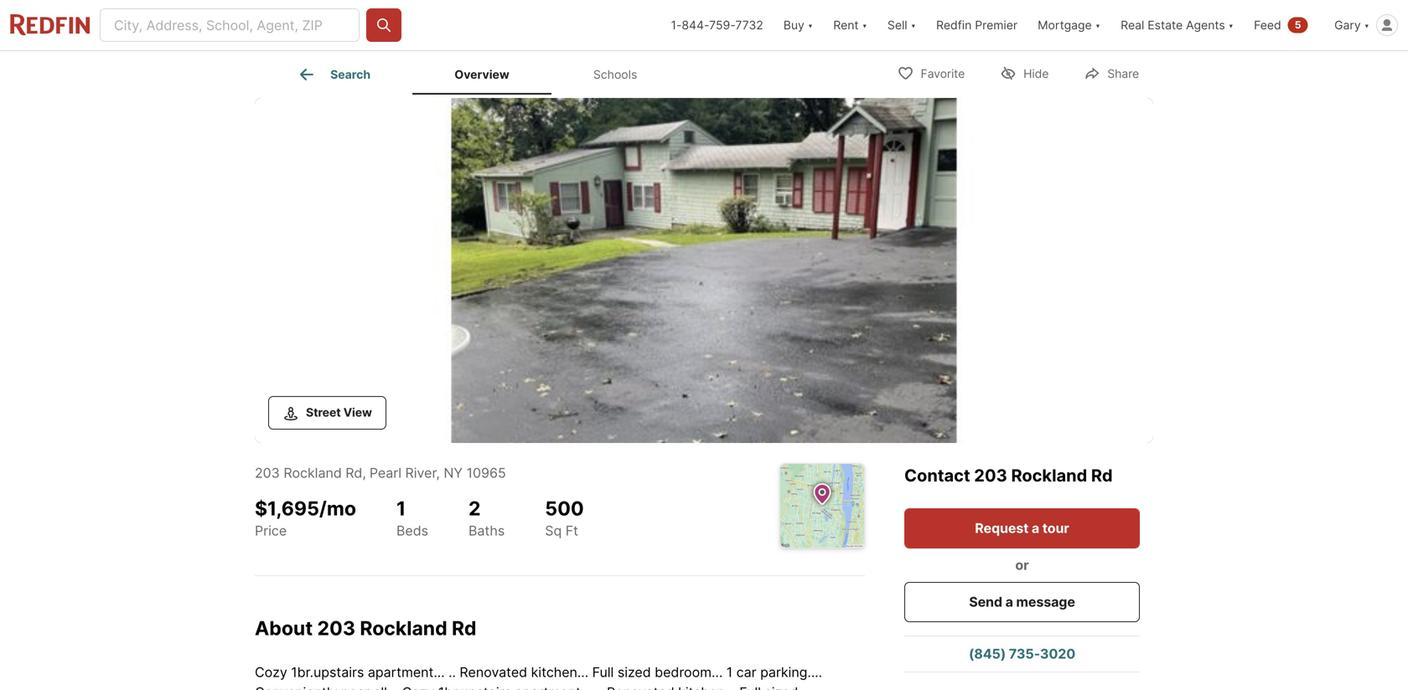 Task type: locate. For each thing, give the bounding box(es) containing it.
favorite button
[[883, 56, 980, 90]]

6 ▾ from the left
[[1365, 18, 1370, 32]]

(845)
[[969, 647, 1006, 663]]

1 left car
[[727, 665, 733, 681]]

rockland for contact 203 rockland rd
[[1012, 466, 1088, 486]]

203
[[255, 465, 280, 482], [975, 466, 1008, 486], [317, 617, 356, 641]]

0 horizontal spatial kitchen...
[[531, 665, 589, 681]]

0 horizontal spatial full
[[593, 665, 614, 681]]

1 , from the left
[[363, 465, 366, 482]]

full down car
[[740, 685, 761, 691]]

share
[[1108, 67, 1140, 81]]

a right send
[[1006, 595, 1014, 611]]

river
[[405, 465, 436, 482]]

0 vertical spatial full
[[593, 665, 614, 681]]

street view
[[306, 406, 372, 420]]

a for send
[[1006, 595, 1014, 611]]

1 horizontal spatial rd
[[452, 617, 477, 641]]

1 horizontal spatial rockland
[[360, 617, 448, 641]]

▾ for sell ▾
[[911, 18, 917, 32]]

full left sized
[[593, 665, 614, 681]]

1 vertical spatial full
[[740, 685, 761, 691]]

..
[[449, 665, 456, 681], [596, 685, 603, 691]]

▾ for gary ▾
[[1365, 18, 1370, 32]]

1 inside 1 beds
[[397, 497, 406, 521]]

1 up beds
[[397, 497, 406, 521]]

▾ inside mortgage ▾ dropdown button
[[1096, 18, 1101, 32]]

a
[[1032, 521, 1040, 537], [1006, 595, 1014, 611]]

premier
[[975, 18, 1018, 32]]

0 horizontal spatial a
[[1006, 595, 1014, 611]]

overview
[[455, 67, 510, 82]]

0 vertical spatial a
[[1032, 521, 1040, 537]]

1-844-759-7732 link
[[671, 18, 764, 32]]

5
[[1295, 19, 1302, 31]]

real estate agents ▾ link
[[1121, 0, 1234, 50]]

1 vertical spatial apartment...
[[515, 685, 592, 691]]

1br.upstairs up near
[[291, 665, 364, 681]]

contact 203 rockland rd
[[905, 466, 1113, 486]]

▾ right agents
[[1229, 18, 1234, 32]]

▾ inside buy ▾ dropdown button
[[808, 18, 814, 32]]

mortgage ▾ button
[[1038, 0, 1101, 50]]

, left pearl on the bottom left
[[363, 465, 366, 482]]

ft
[[566, 523, 579, 540]]

rd
[[346, 465, 363, 482], [1092, 466, 1113, 486], [452, 617, 477, 641]]

▾ right gary
[[1365, 18, 1370, 32]]

1 vertical spatial 1
[[727, 665, 733, 681]]

▾ for rent ▾
[[862, 18, 868, 32]]

street
[[306, 406, 341, 420]]

▾ right sell
[[911, 18, 917, 32]]

0 horizontal spatial 1br.upstairs
[[291, 665, 364, 681]]

0 horizontal spatial 1
[[397, 497, 406, 521]]

1 horizontal spatial apartment...
[[515, 685, 592, 691]]

request a tour
[[975, 521, 1070, 537]]

▾ inside rent ▾ dropdown button
[[862, 18, 868, 32]]

hide
[[1024, 67, 1049, 81]]

▾ right buy
[[808, 18, 814, 32]]

rockland up tour
[[1012, 466, 1088, 486]]

203 up $1,695
[[255, 465, 280, 482]]

rockland up /mo
[[284, 465, 342, 482]]

send a message
[[970, 595, 1076, 611]]

▾ for buy ▾
[[808, 18, 814, 32]]

2
[[469, 497, 481, 521]]

0 vertical spatial ..
[[449, 665, 456, 681]]

full
[[593, 665, 614, 681], [740, 685, 761, 691]]

about
[[255, 617, 313, 641]]

1 horizontal spatial ,
[[436, 465, 440, 482]]

tab list
[[255, 51, 693, 95]]

1 vertical spatial a
[[1006, 595, 1014, 611]]

mortgage
[[1038, 18, 1092, 32]]

2 horizontal spatial rockland
[[1012, 466, 1088, 486]]

1 horizontal spatial 203
[[317, 617, 356, 641]]

2 baths
[[469, 497, 505, 539]]

1 ▾ from the left
[[808, 18, 814, 32]]

1 horizontal spatial kitchen...
[[679, 685, 736, 691]]

kitchen...
[[531, 665, 589, 681], [679, 685, 736, 691]]

▾ for mortgage ▾
[[1096, 18, 1101, 32]]

0 horizontal spatial apartment...
[[368, 665, 445, 681]]

sell
[[888, 18, 908, 32]]

▾
[[808, 18, 814, 32], [862, 18, 868, 32], [911, 18, 917, 32], [1096, 18, 1101, 32], [1229, 18, 1234, 32], [1365, 18, 1370, 32]]

844-
[[682, 18, 710, 32]]

▾ inside sell ▾ dropdown button
[[911, 18, 917, 32]]

▾ right rent
[[862, 18, 868, 32]]

1 vertical spatial ..
[[596, 685, 603, 691]]

1br.upstairs
[[291, 665, 364, 681], [438, 685, 511, 691]]

kitchen... down bedroom...
[[679, 685, 736, 691]]

0 vertical spatial 1br.upstairs
[[291, 665, 364, 681]]

about 203 rockland rd
[[255, 617, 477, 641]]

0 vertical spatial 1
[[397, 497, 406, 521]]

1 horizontal spatial 1br.upstairs
[[438, 685, 511, 691]]

5 ▾ from the left
[[1229, 18, 1234, 32]]

buy ▾ button
[[774, 0, 824, 50]]

1 horizontal spatial full
[[740, 685, 761, 691]]

car
[[737, 665, 757, 681]]

1 vertical spatial 1br.upstairs
[[438, 685, 511, 691]]

203 right 'contact'
[[975, 466, 1008, 486]]

1br.upstairs right "all....cozy"
[[438, 685, 511, 691]]

rockland up "all....cozy"
[[360, 617, 448, 641]]

image image
[[255, 98, 1154, 444]]

gary
[[1335, 18, 1361, 32]]

$1,695 /mo price
[[255, 497, 356, 539]]

hide button
[[986, 56, 1063, 90]]

real estate agents ▾
[[1121, 18, 1234, 32]]

3 ▾ from the left
[[911, 18, 917, 32]]

2 horizontal spatial 203
[[975, 466, 1008, 486]]

, left "ny"
[[436, 465, 440, 482]]

2 ▾ from the left
[[862, 18, 868, 32]]

agents
[[1187, 18, 1226, 32]]

feed
[[1254, 18, 1282, 32]]

500
[[545, 497, 584, 521]]

rent ▾
[[834, 18, 868, 32]]

apartment...
[[368, 665, 445, 681], [515, 685, 592, 691]]

203 right 'about'
[[317, 617, 356, 641]]

2 horizontal spatial rd
[[1092, 466, 1113, 486]]

0 horizontal spatial renovated
[[460, 665, 528, 681]]

1 horizontal spatial 1
[[727, 665, 733, 681]]

favorite
[[921, 67, 965, 81]]

rockland
[[284, 465, 342, 482], [1012, 466, 1088, 486], [360, 617, 448, 641]]

a left tour
[[1032, 521, 1040, 537]]

City, Address, School, Agent, ZIP search field
[[100, 8, 360, 42]]

0 horizontal spatial ,
[[363, 465, 366, 482]]

1 horizontal spatial a
[[1032, 521, 1040, 537]]

1 vertical spatial renovated
[[607, 685, 675, 691]]

0 vertical spatial apartment...
[[368, 665, 445, 681]]

contact
[[905, 466, 971, 486]]

4 ▾ from the left
[[1096, 18, 1101, 32]]

0 horizontal spatial rd
[[346, 465, 363, 482]]

buy ▾
[[784, 18, 814, 32]]

kitchen... left sized
[[531, 665, 589, 681]]

estate
[[1148, 18, 1183, 32]]

10965
[[467, 465, 506, 482]]

ny
[[444, 465, 463, 482]]

0 vertical spatial renovated
[[460, 665, 528, 681]]

real estate agents ▾ button
[[1111, 0, 1244, 50]]

0 horizontal spatial ..
[[449, 665, 456, 681]]

rd for about 203 rockland rd
[[452, 617, 477, 641]]

,
[[363, 465, 366, 482], [436, 465, 440, 482]]

1 vertical spatial kitchen...
[[679, 685, 736, 691]]

pearl
[[370, 465, 402, 482]]

a for request
[[1032, 521, 1040, 537]]

203 rockland rd , pearl river , ny 10965
[[255, 465, 506, 482]]

▾ right mortgage
[[1096, 18, 1101, 32]]

1
[[397, 497, 406, 521], [727, 665, 733, 681]]



Task type: describe. For each thing, give the bounding box(es) containing it.
beds
[[397, 523, 428, 539]]

overview tab
[[413, 55, 552, 95]]

1 horizontal spatial ..
[[596, 685, 603, 691]]

$1,695
[[255, 497, 319, 521]]

1 beds
[[397, 497, 428, 539]]

send a message button
[[905, 583, 1140, 623]]

sq
[[545, 523, 562, 540]]

203 for contact 203 rockland rd
[[975, 466, 1008, 486]]

search link
[[297, 65, 371, 85]]

tour
[[1043, 521, 1070, 537]]

tab list containing search
[[255, 51, 693, 95]]

rd for contact 203 rockland rd
[[1092, 466, 1113, 486]]

redfin
[[937, 18, 972, 32]]

price
[[255, 523, 287, 539]]

3020
[[1041, 647, 1076, 663]]

request a tour button
[[905, 509, 1140, 549]]

rockland for about 203 rockland rd
[[360, 617, 448, 641]]

schools tab
[[552, 55, 680, 95]]

mortgage ▾
[[1038, 18, 1101, 32]]

redfin premier button
[[927, 0, 1028, 50]]

2 , from the left
[[436, 465, 440, 482]]

or
[[1016, 558, 1029, 574]]

sell ▾
[[888, 18, 917, 32]]

▾ inside real estate agents ▾ link
[[1229, 18, 1234, 32]]

cozy 1br.upstairs apartment... .. renovated kitchen... full sized bedroom... 1 car parking.... conveniently near all....cozy 1br.upstairs apartment... .. renovated kitchen... full size
[[255, 665, 829, 691]]

request
[[975, 521, 1029, 537]]

500 sq ft
[[545, 497, 584, 540]]

1 inside cozy 1br.upstairs apartment... .. renovated kitchen... full sized bedroom... 1 car parking.... conveniently near all....cozy 1br.upstairs apartment... .. renovated kitchen... full size
[[727, 665, 733, 681]]

rent
[[834, 18, 859, 32]]

1-844-759-7732
[[671, 18, 764, 32]]

message
[[1017, 595, 1076, 611]]

street view button
[[268, 397, 386, 430]]

buy
[[784, 18, 805, 32]]

bedroom...
[[655, 665, 723, 681]]

735-
[[1009, 647, 1041, 663]]

parking....
[[761, 665, 823, 681]]

0 horizontal spatial 203
[[255, 465, 280, 482]]

(845) 735-3020 link
[[905, 637, 1140, 672]]

sell ▾ button
[[888, 0, 917, 50]]

/mo
[[319, 497, 356, 521]]

near
[[341, 685, 370, 691]]

1-
[[671, 18, 682, 32]]

sized
[[618, 665, 651, 681]]

rent ▾ button
[[824, 0, 878, 50]]

submit search image
[[376, 17, 392, 34]]

mortgage ▾ button
[[1028, 0, 1111, 50]]

real
[[1121, 18, 1145, 32]]

sell ▾ button
[[878, 0, 927, 50]]

7732
[[736, 18, 764, 32]]

baths
[[469, 523, 505, 539]]

schools
[[594, 67, 638, 82]]

203 for about 203 rockland rd
[[317, 617, 356, 641]]

view
[[344, 406, 372, 420]]

conveniently
[[255, 685, 338, 691]]

0 horizontal spatial rockland
[[284, 465, 342, 482]]

cozy
[[255, 665, 287, 681]]

(845) 735-3020
[[969, 647, 1076, 663]]

1 horizontal spatial renovated
[[607, 685, 675, 691]]

map entry image
[[781, 465, 865, 548]]

send
[[970, 595, 1003, 611]]

gary ▾
[[1335, 18, 1370, 32]]

(845) 735-3020 button
[[905, 637, 1140, 672]]

759-
[[709, 18, 736, 32]]

all....cozy
[[373, 685, 435, 691]]

0 vertical spatial kitchen...
[[531, 665, 589, 681]]

search
[[330, 67, 371, 82]]

rent ▾ button
[[834, 0, 868, 50]]

buy ▾ button
[[784, 0, 814, 50]]

redfin premier
[[937, 18, 1018, 32]]

share button
[[1070, 56, 1154, 90]]



Task type: vqa. For each thing, say whether or not it's contained in the screenshot.
1st Nov from the right
no



